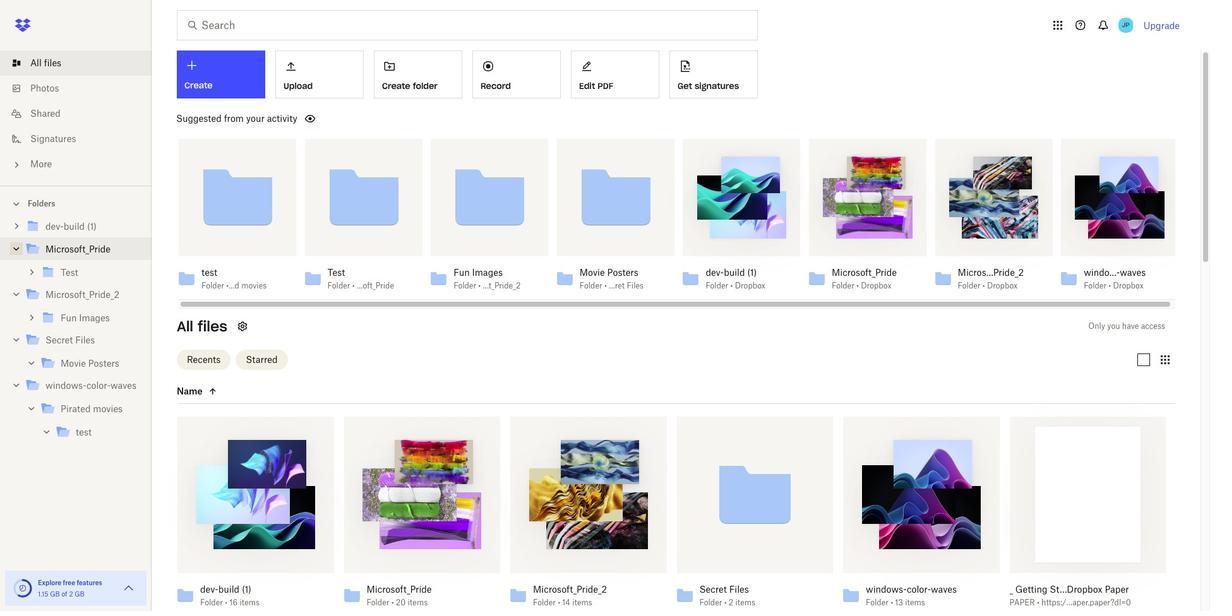 Task type: vqa. For each thing, say whether or not it's contained in the screenshot.


Task type: describe. For each thing, give the bounding box(es) containing it.
get signatures button
[[670, 51, 758, 99]]

microsoft_pride_2 for microsoft_pride_2 folder • 14 items
[[533, 584, 607, 595]]

_
[[1010, 584, 1013, 595]]

folder inside microsoft_pride folder • dropbox
[[832, 281, 855, 291]]

fun images button
[[454, 267, 521, 279]]

movie for movie posters folder • …ret files
[[580, 267, 605, 278]]

folder • dropbox button for microsoft_pride
[[832, 281, 899, 291]]

recents button
[[177, 350, 231, 370]]

16
[[230, 598, 238, 607]]

access
[[1141, 322, 1166, 331]]

shared link
[[10, 101, 152, 126]]

microsoft_pride for microsoft_pride folder • dropbox
[[832, 267, 897, 278]]

(1) for dev-build (1)
[[87, 221, 97, 232]]

upgrade
[[1144, 20, 1180, 31]]

signatures
[[695, 81, 739, 92]]

2 gb from the left
[[75, 591, 85, 598]]

• inside windows-color-waves folder • 13 items
[[891, 598, 893, 607]]

shared
[[30, 108, 61, 119]]

• inside secret files folder • 2 items
[[724, 598, 727, 607]]

secret for secret files
[[45, 335, 73, 346]]

test for test
[[76, 427, 92, 438]]

paper
[[1105, 584, 1129, 595]]

fun images folder • …t_pride_2
[[454, 267, 521, 291]]

free
[[63, 579, 75, 587]]

1 horizontal spatial files
[[198, 318, 227, 335]]

folder
[[413, 81, 438, 92]]

•…d
[[226, 281, 239, 291]]

dropbox inside the dev-build (1) folder • dropbox
[[735, 281, 766, 291]]

(1) for dev-build (1) folder • dropbox
[[748, 267, 757, 278]]

items inside secret files folder • 2 items
[[736, 598, 756, 607]]

dropbox inside windo…-waves folder • dropbox
[[1114, 281, 1144, 291]]

secret files link
[[25, 332, 142, 349]]

getting
[[1016, 584, 1048, 595]]

suggested
[[176, 113, 222, 124]]

microsoft_pride for microsoft_pride
[[45, 244, 111, 255]]

starred button
[[236, 350, 288, 370]]

test button
[[328, 267, 395, 279]]

features
[[77, 579, 102, 587]]

upload button
[[275, 51, 364, 99]]

folder inside dev-build (1) folder • 16 items
[[200, 598, 223, 607]]

secret files button
[[700, 584, 806, 595]]

images for fun images
[[79, 313, 110, 323]]

2 inside secret files folder • 2 items
[[729, 598, 734, 607]]

(1) for dev-build (1) folder • 16 items
[[242, 584, 251, 595]]

all files link
[[10, 51, 152, 76]]

test for test folder •…d movies
[[202, 267, 217, 278]]

photos link
[[10, 76, 152, 101]]

windows-color-waves button
[[866, 584, 972, 595]]

explore free features 1.15 gb of 2 gb
[[38, 579, 102, 598]]

folder, dev-build (1) row
[[172, 417, 334, 612]]

share button for test
[[223, 149, 263, 169]]

record button
[[473, 51, 561, 99]]

build for dev-build (1)
[[64, 221, 85, 232]]

windows-color-waves link
[[25, 378, 142, 395]]

dropbox inside microsoft_pride folder • dropbox
[[861, 281, 892, 291]]

paper
[[1010, 598, 1035, 607]]

upgrade link
[[1144, 20, 1180, 31]]

posters for movie posters
[[88, 358, 119, 369]]

create folder
[[382, 81, 438, 92]]

share for micros…pride_2
[[987, 154, 1012, 164]]

https:/…aper.paper?dl=0
[[1042, 598, 1131, 607]]

folders
[[28, 199, 55, 208]]

Search in folder "Dropbox" text field
[[202, 18, 732, 33]]

dev-build (1) folder • dropbox
[[706, 267, 766, 291]]

files inside movie posters folder • …ret files
[[627, 281, 644, 291]]

create folder button
[[374, 51, 462, 99]]

from
[[224, 113, 244, 124]]

folder inside test folder •…d movies
[[202, 281, 224, 291]]

microsoft_pride_2 for microsoft_pride_2
[[45, 289, 120, 300]]

edit
[[579, 81, 595, 92]]

micros…pride_2
[[958, 267, 1024, 278]]

movie posters folder • …ret files
[[580, 267, 644, 291]]

build for dev-build (1) folder • dropbox
[[724, 267, 745, 278]]

dropbox inside the micros…pride_2 folder • dropbox
[[987, 281, 1018, 291]]

folder • dropbox button for windo…-
[[1084, 281, 1151, 291]]

folder •…d movies button
[[202, 281, 269, 291]]

windows- for windows-color-waves
[[45, 380, 87, 391]]

fun for fun images folder • …t_pride_2
[[454, 267, 470, 278]]

group containing dev-build (1)
[[0, 213, 152, 452]]

microsoft_pride_2 folder • 14 items
[[533, 584, 607, 607]]

recents
[[187, 354, 221, 365]]

signatures link
[[10, 126, 152, 152]]

your
[[246, 113, 265, 124]]

microsoft_pride_2 link
[[25, 287, 142, 304]]

share for windo…-waves
[[1113, 154, 1139, 164]]

share for test
[[230, 154, 256, 164]]

color- for windows-color-waves
[[87, 380, 111, 391]]

windo…-waves folder • dropbox
[[1084, 267, 1146, 291]]

dev-build (1)
[[45, 221, 97, 232]]

get
[[678, 81, 692, 92]]

dropbox image
[[10, 13, 35, 38]]

windo…-
[[1084, 267, 1120, 278]]

• inside test folder • …oft_pride
[[352, 281, 355, 291]]

create for create folder
[[382, 81, 410, 92]]

20
[[396, 598, 406, 607]]

secret files
[[45, 335, 95, 346]]

movie posters link
[[40, 356, 142, 373]]

file, _ getting started with dropbox paper.paper row
[[1005, 417, 1166, 612]]

microsoft_pride link
[[25, 241, 142, 258]]

folder inside microsoft_pride_2 folder • 14 items
[[533, 598, 556, 607]]

microsoft_pride button for microsoft_pride folder • 20 items
[[367, 584, 473, 595]]

secret for secret files folder • 2 items
[[700, 584, 727, 595]]

folder, secret files row
[[672, 417, 833, 612]]

1 gb from the left
[[50, 591, 60, 598]]

waves for windows-color-waves
[[111, 380, 136, 391]]

only you have access
[[1089, 322, 1166, 331]]

…t_pride_2
[[483, 281, 521, 291]]

you
[[1108, 322, 1121, 331]]

windows-color-waves folder • 13 items
[[866, 584, 957, 607]]

test link
[[40, 265, 142, 282]]

build for dev-build (1) folder • 16 items
[[218, 584, 240, 595]]

_ getting st…dropbox paper button
[[1010, 584, 1133, 595]]

movie for movie posters
[[61, 358, 86, 369]]

share button for dev-build (1)
[[727, 149, 768, 169]]

share button for micros…pride_2
[[979, 149, 1020, 169]]

folder inside windows-color-waves folder • 13 items
[[866, 598, 889, 607]]

windows-color-waves
[[45, 380, 136, 391]]

microsoft_pride button for microsoft_pride folder • dropbox
[[832, 267, 899, 279]]

items inside windows-color-waves folder • 13 items
[[905, 598, 925, 607]]

folder, windows-color-waves row
[[838, 417, 1000, 612]]

1 horizontal spatial all files
[[177, 318, 227, 335]]

folder inside microsoft_pride folder • 20 items
[[367, 598, 389, 607]]

micros…pride_2 folder • dropbox
[[958, 267, 1024, 291]]

fun images
[[61, 313, 110, 323]]

jp button
[[1116, 15, 1136, 35]]

• inside _ getting st…dropbox paper paper • https:/…aper.paper?dl=0
[[1037, 598, 1040, 607]]

dev- for dev-build (1) folder • 16 items
[[200, 584, 218, 595]]

share for fun images
[[483, 154, 508, 164]]

13
[[895, 598, 903, 607]]

create for create
[[184, 80, 213, 91]]

items inside microsoft_pride folder • 20 items
[[408, 598, 428, 607]]

waves inside windo…-waves folder • dropbox
[[1120, 267, 1146, 278]]

folder inside test folder • …oft_pride
[[328, 281, 350, 291]]

• inside the dev-build (1) folder • dropbox
[[731, 281, 733, 291]]

starred
[[246, 354, 278, 365]]



Task type: locate. For each thing, give the bounding box(es) containing it.
movies right •…d
[[241, 281, 267, 291]]

1 vertical spatial movie
[[61, 358, 86, 369]]

1 horizontal spatial files
[[627, 281, 644, 291]]

posters inside group
[[88, 358, 119, 369]]

microsoft_pride_2 up 14 on the bottom of the page
[[533, 584, 607, 595]]

6 share from the left
[[987, 154, 1012, 164]]

1 horizontal spatial images
[[472, 267, 503, 278]]

microsoft_pride button inside folder, microsoft_pride row
[[367, 584, 473, 595]]

2 test from the left
[[328, 267, 345, 278]]

2 vertical spatial build
[[218, 584, 240, 595]]

microsoft_pride
[[45, 244, 111, 255], [832, 267, 897, 278], [367, 584, 432, 595]]

•
[[352, 281, 355, 291], [478, 281, 481, 291], [605, 281, 607, 291], [731, 281, 733, 291], [857, 281, 859, 291], [983, 281, 985, 291], [1109, 281, 1111, 291], [225, 598, 228, 607], [391, 598, 394, 607], [558, 598, 560, 607], [724, 598, 727, 607], [891, 598, 893, 607], [1037, 598, 1040, 607]]

4 folder • dropbox button from the left
[[1084, 281, 1151, 291]]

1 items from the left
[[240, 598, 260, 607]]

share button for microsoft_pride
[[853, 149, 894, 169]]

2 vertical spatial (1)
[[242, 584, 251, 595]]

create left folder
[[382, 81, 410, 92]]

microsoft_pride_2 button
[[533, 584, 639, 595]]

files for secret files
[[75, 335, 95, 346]]

folder • …t_pride_2 button
[[454, 281, 521, 291]]

dev- inside dev-build (1) folder • 16 items
[[200, 584, 218, 595]]

7 share from the left
[[1113, 154, 1139, 164]]

more
[[30, 159, 52, 169]]

test up folder • …oft_pride button at the left of page
[[328, 267, 345, 278]]

2 horizontal spatial build
[[724, 267, 745, 278]]

share for microsoft_pride
[[861, 154, 886, 164]]

test for test folder • …oft_pride
[[328, 267, 345, 278]]

all files up the photos
[[30, 57, 61, 68]]

0 horizontal spatial movies
[[93, 404, 123, 414]]

items down secret files 'button' in the bottom right of the page
[[736, 598, 756, 607]]

1 horizontal spatial all
[[177, 318, 193, 335]]

build inside dev-build (1) folder • 16 items
[[218, 584, 240, 595]]

1 horizontal spatial build
[[218, 584, 240, 595]]

1 horizontal spatial dev-build (1) button
[[706, 267, 773, 279]]

share button
[[223, 149, 263, 169], [349, 149, 390, 169], [475, 149, 516, 169], [727, 149, 768, 169], [853, 149, 894, 169], [979, 149, 1020, 169], [1105, 149, 1146, 169]]

• inside microsoft_pride_2 folder • 14 items
[[558, 598, 560, 607]]

files
[[627, 281, 644, 291], [75, 335, 95, 346], [730, 584, 749, 595]]

movie
[[580, 267, 605, 278], [61, 358, 86, 369]]

gb
[[50, 591, 60, 598], [75, 591, 85, 598]]

microsoft_pride inside "link"
[[45, 244, 111, 255]]

0 horizontal spatial create
[[184, 80, 213, 91]]

movies up test link
[[93, 404, 123, 414]]

0 vertical spatial build
[[64, 221, 85, 232]]

test
[[202, 267, 217, 278], [76, 427, 92, 438]]

5 share from the left
[[861, 154, 886, 164]]

suggested from your activity
[[176, 113, 297, 124]]

1 folder • dropbox button from the left
[[706, 281, 773, 291]]

2 items from the left
[[408, 598, 428, 607]]

fun images link
[[40, 310, 142, 327]]

1 horizontal spatial waves
[[931, 584, 957, 595]]

name button
[[177, 384, 283, 399]]

movies
[[241, 281, 267, 291], [93, 404, 123, 414]]

0 vertical spatial dev-
[[45, 221, 64, 232]]

all files inside list item
[[30, 57, 61, 68]]

1 horizontal spatial test
[[202, 267, 217, 278]]

fun up folder • …t_pride_2 button
[[454, 267, 470, 278]]

5 share button from the left
[[853, 149, 894, 169]]

• inside movie posters folder • …ret files
[[605, 281, 607, 291]]

windows- inside "link"
[[45, 380, 87, 391]]

1 test from the left
[[61, 267, 78, 278]]

2 folder • dropbox button from the left
[[832, 281, 899, 291]]

list containing all files
[[0, 43, 152, 186]]

dev-build (1) button for dev-build (1) folder • 16 items
[[200, 584, 306, 595]]

items right 16
[[240, 598, 260, 607]]

1 horizontal spatial create
[[382, 81, 410, 92]]

create inside dropdown button
[[184, 80, 213, 91]]

14
[[563, 598, 570, 607]]

0 horizontal spatial files
[[44, 57, 61, 68]]

folder inside the dev-build (1) folder • dropbox
[[706, 281, 729, 291]]

all files list item
[[0, 51, 152, 76]]

all up recents
[[177, 318, 193, 335]]

0 horizontal spatial (1)
[[87, 221, 97, 232]]

windo…-waves button
[[1084, 267, 1151, 279]]

test folder •…d movies
[[202, 267, 267, 291]]

create
[[184, 80, 213, 91], [382, 81, 410, 92]]

microsoft_pride_2
[[45, 289, 120, 300], [533, 584, 607, 595]]

2 vertical spatial waves
[[931, 584, 957, 595]]

color- inside windows-color-waves folder • 13 items
[[907, 584, 931, 595]]

microsoft_pride button
[[832, 267, 899, 279], [367, 584, 473, 595]]

0 horizontal spatial microsoft_pride_2
[[45, 289, 120, 300]]

1 vertical spatial microsoft_pride_2
[[533, 584, 607, 595]]

0 horizontal spatial all files
[[30, 57, 61, 68]]

folder • …oft_pride button
[[328, 281, 395, 291]]

secret files folder • 2 items
[[700, 584, 756, 607]]

1 share button from the left
[[223, 149, 263, 169]]

1 horizontal spatial microsoft_pride button
[[832, 267, 899, 279]]

4 dropbox from the left
[[1114, 281, 1144, 291]]

1 vertical spatial files
[[75, 335, 95, 346]]

gb down the features
[[75, 591, 85, 598]]

0 vertical spatial movie
[[580, 267, 605, 278]]

1 horizontal spatial color-
[[907, 584, 931, 595]]

dev-
[[45, 221, 64, 232], [706, 267, 724, 278], [200, 584, 218, 595]]

files left 'folder settings' 'image'
[[198, 318, 227, 335]]

secret inside group
[[45, 335, 73, 346]]

color-
[[87, 380, 111, 391], [907, 584, 931, 595]]

microsoft_pride_2 inside microsoft_pride_2 link
[[45, 289, 120, 300]]

1 vertical spatial images
[[79, 313, 110, 323]]

0 vertical spatial waves
[[1120, 267, 1146, 278]]

0 horizontal spatial dev-build (1) button
[[200, 584, 306, 595]]

1 vertical spatial color-
[[907, 584, 931, 595]]

• inside fun images folder • …t_pride_2
[[478, 281, 481, 291]]

quota usage element
[[13, 579, 33, 599]]

7 share button from the left
[[1105, 149, 1146, 169]]

fun for fun images
[[61, 313, 77, 323]]

build inside the dev-build (1) folder • dropbox
[[724, 267, 745, 278]]

pirated movies
[[61, 404, 123, 414]]

0 vertical spatial fun
[[454, 267, 470, 278]]

0 vertical spatial movies
[[241, 281, 267, 291]]

1 vertical spatial dev-build (1) button
[[200, 584, 306, 595]]

create up suggested
[[184, 80, 213, 91]]

2 horizontal spatial (1)
[[748, 267, 757, 278]]

1 horizontal spatial microsoft_pride_2
[[533, 584, 607, 595]]

windows- up pirated
[[45, 380, 87, 391]]

dev-build (1) folder • 16 items
[[200, 584, 260, 607]]

0 horizontal spatial microsoft_pride
[[45, 244, 111, 255]]

windows-
[[45, 380, 87, 391], [866, 584, 907, 595]]

movie up "folder • …ret files" button
[[580, 267, 605, 278]]

0 vertical spatial files
[[627, 281, 644, 291]]

0 horizontal spatial secret
[[45, 335, 73, 346]]

items down the windows-color-waves button
[[905, 598, 925, 607]]

0 horizontal spatial fun
[[61, 313, 77, 323]]

0 vertical spatial posters
[[607, 267, 639, 278]]

1 horizontal spatial fun
[[454, 267, 470, 278]]

1 vertical spatial microsoft_pride
[[832, 267, 897, 278]]

0 horizontal spatial 2
[[69, 591, 73, 598]]

1 vertical spatial all files
[[177, 318, 227, 335]]

movies inside group
[[93, 404, 123, 414]]

0 horizontal spatial gb
[[50, 591, 60, 598]]

folder • dropbox button for micros…pride_2
[[958, 281, 1025, 291]]

0 horizontal spatial windows-
[[45, 380, 87, 391]]

3 share button from the left
[[475, 149, 516, 169]]

3 folder • dropbox button from the left
[[958, 281, 1025, 291]]

(1)
[[87, 221, 97, 232], [748, 267, 757, 278], [242, 584, 251, 595]]

• inside windo…-waves folder • dropbox
[[1109, 281, 1111, 291]]

1 vertical spatial (1)
[[748, 267, 757, 278]]

pirated
[[61, 404, 91, 414]]

edit pdf button
[[571, 51, 660, 99]]

all files up recents
[[177, 318, 227, 335]]

posters inside movie posters folder • …ret files
[[607, 267, 639, 278]]

0 horizontal spatial images
[[79, 313, 110, 323]]

files up the photos
[[44, 57, 61, 68]]

…oft_pride
[[357, 281, 394, 291]]

0 vertical spatial microsoft_pride
[[45, 244, 111, 255]]

folder, microsoft_pride_2 row
[[505, 417, 667, 612]]

items inside dev-build (1) folder • 16 items
[[240, 598, 260, 607]]

• inside dev-build (1) folder • 16 items
[[225, 598, 228, 607]]

list
[[0, 43, 152, 186]]

share button for test
[[349, 149, 390, 169]]

edit pdf
[[579, 81, 614, 92]]

microsoft_pride_2 down test link
[[45, 289, 120, 300]]

microsoft_pride_2 inside "folder, microsoft_pride_2" row
[[533, 584, 607, 595]]

color- for windows-color-waves folder • 13 items
[[907, 584, 931, 595]]

items inside microsoft_pride_2 folder • 14 items
[[572, 598, 593, 607]]

2 down secret files 'button' in the bottom right of the page
[[729, 598, 734, 607]]

(1) inside dev-build (1) folder • 16 items
[[242, 584, 251, 595]]

test for test
[[61, 267, 78, 278]]

test
[[61, 267, 78, 278], [328, 267, 345, 278]]

movie posters
[[61, 358, 119, 369]]

posters up …ret
[[607, 267, 639, 278]]

dev-build (1) button inside row
[[200, 584, 306, 595]]

posters for movie posters folder • …ret files
[[607, 267, 639, 278]]

1 horizontal spatial microsoft_pride
[[367, 584, 432, 595]]

2 vertical spatial dev-
[[200, 584, 218, 595]]

windows- for windows-color-waves folder • 13 items
[[866, 584, 907, 595]]

4 share from the left
[[735, 154, 760, 164]]

of
[[62, 591, 67, 598]]

1 horizontal spatial dev-
[[200, 584, 218, 595]]

test inside test folder • …oft_pride
[[328, 267, 345, 278]]

1 vertical spatial secret
[[700, 584, 727, 595]]

0 horizontal spatial files
[[75, 335, 95, 346]]

share button for fun images
[[475, 149, 516, 169]]

1 horizontal spatial gb
[[75, 591, 85, 598]]

test link
[[56, 425, 142, 442]]

2 share button from the left
[[349, 149, 390, 169]]

dev- inside the dev-build (1) folder • dropbox
[[706, 267, 724, 278]]

0 vertical spatial all files
[[30, 57, 61, 68]]

files inside secret files folder • 2 items
[[730, 584, 749, 595]]

0 horizontal spatial build
[[64, 221, 85, 232]]

files
[[44, 57, 61, 68], [198, 318, 227, 335]]

folder inside the micros…pride_2 folder • dropbox
[[958, 281, 981, 291]]

1 dropbox from the left
[[735, 281, 766, 291]]

files inside list item
[[44, 57, 61, 68]]

items right 20
[[408, 598, 428, 607]]

…ret
[[609, 281, 625, 291]]

microsoft_pride for microsoft_pride folder • 20 items
[[367, 584, 432, 595]]

dev- for dev-build (1)
[[45, 221, 64, 232]]

create inside button
[[382, 81, 410, 92]]

1 horizontal spatial windows-
[[866, 584, 907, 595]]

folder inside windo…-waves folder • dropbox
[[1084, 281, 1107, 291]]

_ getting st…dropbox paper paper • https:/…aper.paper?dl=0
[[1010, 584, 1131, 607]]

1 horizontal spatial 2
[[729, 598, 734, 607]]

1 vertical spatial waves
[[111, 380, 136, 391]]

3 share from the left
[[483, 154, 508, 164]]

windows- inside windows-color-waves folder • 13 items
[[866, 584, 907, 595]]

5 items from the left
[[905, 598, 925, 607]]

test up microsoft_pride_2 link
[[61, 267, 78, 278]]

posters up windows-color-waves
[[88, 358, 119, 369]]

signatures
[[30, 133, 76, 144]]

secret inside secret files folder • 2 items
[[700, 584, 727, 595]]

2 horizontal spatial waves
[[1120, 267, 1146, 278]]

jp
[[1122, 21, 1130, 29]]

microsoft_pride inside row
[[367, 584, 432, 595]]

2 right of
[[69, 591, 73, 598]]

0 horizontal spatial dev-
[[45, 221, 64, 232]]

build inside group
[[64, 221, 85, 232]]

1 vertical spatial windows-
[[866, 584, 907, 595]]

folder • dropbox button for dev-
[[706, 281, 773, 291]]

waves inside windows-color-waves folder • 13 items
[[931, 584, 957, 595]]

items down the microsoft_pride_2 button
[[572, 598, 593, 607]]

2 horizontal spatial dev-
[[706, 267, 724, 278]]

4 share button from the left
[[727, 149, 768, 169]]

2 dropbox from the left
[[861, 281, 892, 291]]

1 vertical spatial build
[[724, 267, 745, 278]]

more image
[[10, 159, 23, 171]]

1 share from the left
[[230, 154, 256, 164]]

1 vertical spatial microsoft_pride button
[[367, 584, 473, 595]]

0 vertical spatial microsoft_pride button
[[832, 267, 899, 279]]

upload
[[284, 81, 313, 92]]

st…dropbox
[[1050, 584, 1103, 595]]

1 vertical spatial files
[[198, 318, 227, 335]]

0 vertical spatial test
[[202, 267, 217, 278]]

micros…pride_2 button
[[958, 267, 1025, 279]]

1 horizontal spatial secret
[[700, 584, 727, 595]]

share button for windo…-waves
[[1105, 149, 1146, 169]]

0 vertical spatial color-
[[87, 380, 111, 391]]

dev-build (1) link
[[25, 219, 142, 236]]

gb left of
[[50, 591, 60, 598]]

name
[[177, 386, 203, 396]]

get signatures
[[678, 81, 739, 92]]

fun
[[454, 267, 470, 278], [61, 313, 77, 323]]

test up folder •…d movies button
[[202, 267, 217, 278]]

0 horizontal spatial waves
[[111, 380, 136, 391]]

record
[[481, 81, 511, 92]]

0 vertical spatial files
[[44, 57, 61, 68]]

1 vertical spatial test
[[76, 427, 92, 438]]

windows- up 13
[[866, 584, 907, 595]]

• inside the micros…pride_2 folder • dropbox
[[983, 281, 985, 291]]

microsoft_pride folder • 20 items
[[367, 584, 432, 607]]

1 horizontal spatial posters
[[607, 267, 639, 278]]

0 vertical spatial dev-build (1) button
[[706, 267, 773, 279]]

0 horizontal spatial all
[[30, 57, 42, 68]]

images inside fun images folder • …t_pride_2
[[472, 267, 503, 278]]

items
[[240, 598, 260, 607], [408, 598, 428, 607], [572, 598, 593, 607], [736, 598, 756, 607], [905, 598, 925, 607]]

folder inside movie posters folder • …ret files
[[580, 281, 603, 291]]

1 vertical spatial dev-
[[706, 267, 724, 278]]

2 horizontal spatial microsoft_pride
[[832, 267, 897, 278]]

0 horizontal spatial movie
[[61, 358, 86, 369]]

pirated movies link
[[40, 401, 142, 418]]

• inside microsoft_pride folder • 20 items
[[391, 598, 394, 607]]

dev-build (1) button for dev-build (1) folder • dropbox
[[706, 267, 773, 279]]

group
[[0, 213, 152, 452]]

movies inside test folder •…d movies
[[241, 281, 267, 291]]

1 vertical spatial movies
[[93, 404, 123, 414]]

6 share button from the left
[[979, 149, 1020, 169]]

secret
[[45, 335, 73, 346], [700, 584, 727, 595]]

0 vertical spatial secret
[[45, 335, 73, 346]]

folder settings image
[[235, 319, 250, 334]]

share
[[230, 154, 256, 164], [356, 154, 382, 164], [483, 154, 508, 164], [735, 154, 760, 164], [861, 154, 886, 164], [987, 154, 1012, 164], [1113, 154, 1139, 164]]

activity
[[267, 113, 297, 124]]

files for secret files folder • 2 items
[[730, 584, 749, 595]]

share for test
[[356, 154, 382, 164]]

all up the photos
[[30, 57, 42, 68]]

images up secret files link
[[79, 313, 110, 323]]

1 horizontal spatial movie
[[580, 267, 605, 278]]

test button
[[202, 267, 269, 279]]

fun up "secret files"
[[61, 313, 77, 323]]

images inside group
[[79, 313, 110, 323]]

0 vertical spatial all
[[30, 57, 42, 68]]

1 horizontal spatial test
[[328, 267, 345, 278]]

(1) inside group
[[87, 221, 97, 232]]

waves inside "link"
[[111, 380, 136, 391]]

dev- for dev-build (1) folder • dropbox
[[706, 267, 724, 278]]

3 items from the left
[[572, 598, 593, 607]]

share for dev-build (1)
[[735, 154, 760, 164]]

test inside group
[[76, 427, 92, 438]]

posters
[[607, 267, 639, 278], [88, 358, 119, 369]]

0 vertical spatial images
[[472, 267, 503, 278]]

3 dropbox from the left
[[987, 281, 1018, 291]]

test folder • …oft_pride
[[328, 267, 394, 291]]

fun inside fun images folder • …t_pride_2
[[454, 267, 470, 278]]

1 horizontal spatial (1)
[[242, 584, 251, 595]]

explore
[[38, 579, 61, 587]]

have
[[1123, 322, 1139, 331]]

movie down "secret files"
[[61, 358, 86, 369]]

all inside all files link
[[30, 57, 42, 68]]

0 horizontal spatial color-
[[87, 380, 111, 391]]

2 share from the left
[[356, 154, 382, 164]]

• inside microsoft_pride folder • dropbox
[[857, 281, 859, 291]]

movie posters button
[[580, 267, 647, 279]]

create button
[[177, 51, 265, 99]]

color- inside "link"
[[87, 380, 111, 391]]

(1) inside the dev-build (1) folder • dropbox
[[748, 267, 757, 278]]

0 vertical spatial microsoft_pride_2
[[45, 289, 120, 300]]

only
[[1089, 322, 1106, 331]]

images for fun images folder • …t_pride_2
[[472, 267, 503, 278]]

0 horizontal spatial microsoft_pride button
[[367, 584, 473, 595]]

0 vertical spatial (1)
[[87, 221, 97, 232]]

folder inside secret files folder • 2 items
[[700, 598, 722, 607]]

test inside test folder •…d movies
[[202, 267, 217, 278]]

0 horizontal spatial test
[[61, 267, 78, 278]]

microsoft_pride folder • dropbox
[[832, 267, 897, 291]]

1 vertical spatial all
[[177, 318, 193, 335]]

1 horizontal spatial movies
[[241, 281, 267, 291]]

0 vertical spatial windows-
[[45, 380, 87, 391]]

folder, microsoft_pride row
[[339, 417, 500, 612]]

2 horizontal spatial files
[[730, 584, 749, 595]]

folder inside fun images folder • …t_pride_2
[[454, 281, 476, 291]]

images up folder • …t_pride_2 button
[[472, 267, 503, 278]]

test down the pirated movies link
[[76, 427, 92, 438]]

2 inside explore free features 1.15 gb of 2 gb
[[69, 591, 73, 598]]

4 items from the left
[[736, 598, 756, 607]]

movie inside movie posters folder • …ret files
[[580, 267, 605, 278]]

waves for windows-color-waves folder • 13 items
[[931, 584, 957, 595]]

0 horizontal spatial test
[[76, 427, 92, 438]]

2 vertical spatial microsoft_pride
[[367, 584, 432, 595]]



